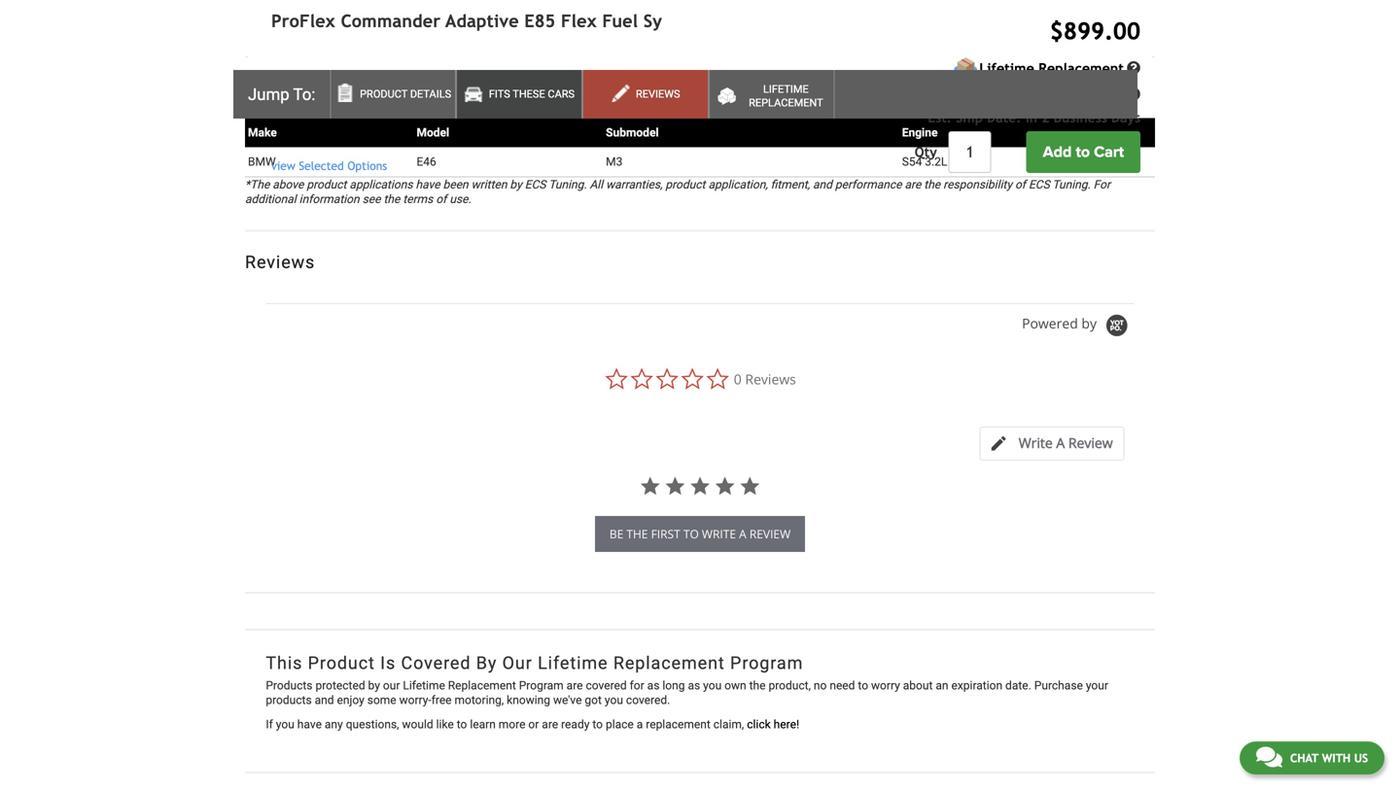 Task type: locate. For each thing, give the bounding box(es) containing it.
atomization
[[419, 5, 480, 18]]

ecs right the written
[[525, 178, 546, 191]]

our
[[502, 653, 533, 674]]

product inside this product is covered by our lifetime replacement program products protected by our lifetime replacement program are covered for as long as you own the product, no need to worry about an expiration date. purchase your products and enjoy some worry-free motoring, knowing we've got you covered.
[[308, 653, 375, 674]]

applications
[[349, 178, 413, 191]]

the
[[366, 78, 393, 99], [924, 178, 940, 191], [384, 192, 400, 206], [626, 526, 648, 542], [749, 679, 766, 693]]

lifetime replacement up the 2
[[979, 60, 1124, 76]]

bmw
[[248, 155, 276, 168]]

to right need
[[858, 679, 868, 693]]

a right write
[[739, 526, 746, 542]]

as right long
[[688, 679, 700, 693]]

1 horizontal spatial ecs
[[1029, 178, 1050, 191]]

1 product from the left
[[307, 178, 347, 191]]

in left cold
[[578, 5, 587, 18]]

2 horizontal spatial reviews
[[745, 370, 796, 389]]

1 horizontal spatial as
[[688, 679, 700, 693]]

this inside this product is covered by our lifetime replacement program products protected by our lifetime replacement program are covered for as long as you own the product, no need to worry about an expiration date. purchase your products and enjoy some worry-free motoring, knowing we've got you covered.
[[266, 653, 303, 674]]

business
[[1054, 110, 1107, 125]]

1 horizontal spatial have
[[416, 178, 440, 191]]

1 tuning. from the left
[[549, 178, 587, 191]]

1 ecs from the left
[[525, 178, 546, 191]]

questions,
[[346, 718, 399, 732]]

a right place
[[637, 718, 643, 732]]

are down s54
[[905, 178, 921, 191]]

0 horizontal spatial in
[[578, 5, 587, 18]]

replacement
[[1038, 60, 1124, 76], [749, 96, 823, 109], [613, 653, 725, 674], [448, 679, 516, 693]]

by
[[510, 178, 522, 191], [1082, 314, 1097, 332], [368, 679, 380, 693]]

the right "own"
[[749, 679, 766, 693]]

own
[[724, 679, 746, 693]]

are right or
[[542, 718, 558, 732]]

0 horizontal spatial ecs
[[525, 178, 546, 191]]

0 horizontal spatial product
[[307, 178, 347, 191]]

1 vertical spatial program
[[519, 679, 564, 693]]

lifetime replacement up the fitment,
[[749, 83, 823, 109]]

lifetime replacement
[[979, 60, 1124, 76], [749, 83, 823, 109]]

1 as from the left
[[647, 679, 660, 693]]

these
[[513, 88, 545, 100]]

2 vertical spatial reviews
[[745, 370, 796, 389]]

question circle image
[[1127, 88, 1140, 101]]

by up some at left bottom
[[368, 679, 380, 693]]

have left "any"
[[297, 718, 322, 732]]

review
[[749, 526, 791, 542]]

start
[[286, 5, 311, 18]]

have inside *the above product applications have been written by                 ecs tuning. all warranties, product application, fitment,                 and performance are the responsibility of ecs tuning.                 for additional information see the terms of use.
[[416, 178, 440, 191]]

0 vertical spatial this
[[245, 78, 282, 99]]

been
[[443, 178, 468, 191]]

of right responsibility
[[1015, 178, 1026, 191]]

for
[[483, 5, 498, 18], [630, 679, 644, 693]]

1 vertical spatial and
[[315, 694, 334, 707]]

0
[[734, 370, 742, 389]]

program up product,
[[730, 653, 803, 674]]

1 vertical spatial have
[[297, 718, 322, 732]]

1 horizontal spatial by
[[510, 178, 522, 191]]

lifetime
[[979, 60, 1034, 76], [763, 83, 809, 95], [538, 653, 608, 674], [403, 679, 445, 693]]

0 vertical spatial program
[[730, 653, 803, 674]]

cart
[[1094, 143, 1124, 161]]

2 vertical spatial you
[[276, 718, 294, 732]]

about
[[903, 679, 933, 693]]

details
[[410, 88, 451, 100]]

0 horizontal spatial tuning.
[[549, 178, 587, 191]]

2 horizontal spatial are
[[905, 178, 921, 191]]

comments image
[[1256, 746, 1282, 769]]

for inside this product is covered by our lifetime replacement program products protected by our lifetime replacement program are covered for as long as you own the product, no need to worry about an expiration date. purchase your products and enjoy some worry-free motoring, knowing we've got you covered.
[[630, 679, 644, 693]]

*the above product applications have been written by                 ecs tuning. all warranties, product application, fitment,                 and performance are the responsibility of ecs tuning.                 for additional information see the terms of use.
[[245, 178, 1110, 206]]

product right warranties,
[[665, 178, 705, 191]]

make
[[248, 126, 277, 139]]

0 vertical spatial and
[[813, 178, 832, 191]]

0 horizontal spatial program
[[519, 679, 564, 693]]

reviews down additional on the left top of the page
[[245, 252, 315, 273]]

0 vertical spatial of
[[1015, 178, 1026, 191]]

0 horizontal spatial as
[[647, 679, 660, 693]]

cold
[[260, 5, 283, 18]]

use.
[[450, 192, 471, 206]]

starting
[[535, 5, 575, 18]]

days
[[1111, 110, 1140, 125]]

1 vertical spatial of
[[436, 192, 447, 206]]

place
[[606, 718, 634, 732]]

engine
[[902, 126, 938, 139]]

0 vertical spatial in
[[578, 5, 587, 18]]

tuning. left all
[[549, 178, 587, 191]]

this
[[245, 78, 282, 99], [266, 653, 303, 674]]

with
[[1322, 752, 1351, 765]]

all
[[590, 178, 603, 191]]

0 horizontal spatial by
[[368, 679, 380, 693]]

0 vertical spatial you
[[703, 679, 722, 693]]

1 horizontal spatial product
[[665, 178, 705, 191]]

1 vertical spatial a
[[637, 718, 643, 732]]

replacement up the fitment,
[[749, 96, 823, 109]]

plus
[[314, 5, 337, 18]]

to
[[1076, 143, 1090, 161], [683, 526, 699, 542], [858, 679, 868, 693], [457, 718, 467, 732], [592, 718, 603, 732]]

have up terms
[[416, 178, 440, 191]]

reviews up submodel
[[636, 88, 680, 100]]

covered
[[586, 679, 627, 693]]

1 vertical spatial product
[[308, 653, 375, 674]]

est. ship date: in 2 business days
[[928, 110, 1140, 125]]

1 horizontal spatial are
[[567, 679, 583, 693]]

0 vertical spatial reviews
[[636, 88, 680, 100]]

1 vertical spatial in
[[1025, 110, 1037, 125]]

this for this product is covered by our lifetime replacement program products protected by our lifetime replacement program are covered for as long as you own the product, no need to worry about an expiration date. purchase your products and enjoy some worry-free motoring, knowing we've got you covered.
[[266, 653, 303, 674]]

1 horizontal spatial in
[[1025, 110, 1037, 125]]

products
[[266, 679, 313, 693]]

0 horizontal spatial a
[[637, 718, 643, 732]]

0 vertical spatial have
[[416, 178, 440, 191]]

product left details
[[360, 88, 407, 100]]

replacement down 899.00
[[1038, 60, 1124, 76]]

to right like
[[457, 718, 467, 732]]

reviews right 0
[[745, 370, 796, 389]]

1 vertical spatial this
[[266, 653, 303, 674]]

tuning. left for
[[1052, 178, 1091, 191]]

and down protected on the bottom of the page
[[315, 694, 334, 707]]

1 vertical spatial lifetime replacement
[[749, 83, 823, 109]]

program
[[730, 653, 803, 674], [519, 679, 564, 693]]

by right the written
[[510, 178, 522, 191]]

terms
[[403, 192, 433, 206]]

write
[[1019, 434, 1053, 452]]

1 horizontal spatial a
[[739, 526, 746, 542]]

1 horizontal spatial of
[[1015, 178, 1026, 191]]

write
[[702, 526, 736, 542]]

2 horizontal spatial by
[[1082, 314, 1097, 332]]

of left use.
[[436, 192, 447, 206]]

ship
[[956, 110, 983, 125]]

an
[[936, 679, 948, 693]]

got
[[585, 694, 602, 707]]

lifetime up the fitment,
[[763, 83, 809, 95]]

0 vertical spatial a
[[739, 526, 746, 542]]

2 star image from the left
[[664, 476, 686, 497]]

in
[[578, 5, 587, 18], [1025, 110, 1037, 125]]

0 horizontal spatial reviews
[[245, 252, 315, 273]]

for left easier
[[483, 5, 498, 18]]

1 horizontal spatial you
[[605, 694, 623, 707]]

in left the 2
[[1025, 110, 1037, 125]]

1 vertical spatial for
[[630, 679, 644, 693]]

model
[[417, 126, 449, 139]]

you down covered
[[605, 694, 623, 707]]

0 vertical spatial for
[[483, 5, 498, 18]]

fuel
[[396, 5, 416, 18]]

tuning.
[[549, 178, 587, 191], [1052, 178, 1091, 191]]

you left "own"
[[703, 679, 722, 693]]

fits left these
[[489, 88, 510, 100]]

1 vertical spatial are
[[567, 679, 583, 693]]

program up 'knowing'
[[519, 679, 564, 693]]

you right the if
[[276, 718, 294, 732]]

1 vertical spatial by
[[1082, 314, 1097, 332]]

cold
[[590, 5, 613, 18]]

the right 'be'
[[626, 526, 648, 542]]

a
[[1056, 434, 1065, 452]]

1 vertical spatial you
[[605, 694, 623, 707]]

covered.
[[626, 694, 670, 707]]

this up the products at the left bottom of the page
[[266, 653, 303, 674]]

1 horizontal spatial lifetime replacement
[[979, 60, 1124, 76]]

selected options
[[299, 159, 387, 173]]

for up covered. in the left of the page
[[630, 679, 644, 693]]

1 horizontal spatial for
[[630, 679, 644, 693]]

ready
[[561, 718, 590, 732]]

of
[[1015, 178, 1026, 191], [436, 192, 447, 206]]

ecs down add
[[1029, 178, 1050, 191]]

and right the fitment,
[[813, 178, 832, 191]]

add to cart
[[1043, 143, 1124, 161]]

2 vertical spatial by
[[368, 679, 380, 693]]

to right add
[[1076, 143, 1090, 161]]

2 product from the left
[[665, 178, 705, 191]]

2 tuning. from the left
[[1052, 178, 1091, 191]]

as up covered. in the left of the page
[[647, 679, 660, 693]]

to right first
[[683, 526, 699, 542]]

you
[[703, 679, 722, 693], [605, 694, 623, 707], [276, 718, 294, 732]]

4 star image from the left
[[714, 476, 736, 497]]

a inside button
[[739, 526, 746, 542]]

write a review
[[1019, 434, 1113, 452]]

s54 3.2l
[[902, 155, 947, 168]]

1 horizontal spatial reviews
[[636, 88, 680, 100]]

are inside *the above product applications have been written by                 ecs tuning. all warranties, product application, fitment,                 and performance are the responsibility of ecs tuning.                 for additional information see the terms of use.
[[905, 178, 921, 191]]

0 vertical spatial are
[[905, 178, 921, 191]]

0 reviews
[[734, 370, 796, 389]]

are up we've
[[567, 679, 583, 693]]

additional
[[245, 192, 296, 206]]

0 horizontal spatial of
[[436, 192, 447, 206]]

1 horizontal spatial tuning.
[[1052, 178, 1091, 191]]

powered
[[1022, 314, 1078, 332]]

see
[[362, 192, 381, 206]]

product up protected on the bottom of the page
[[308, 653, 375, 674]]

1 horizontal spatial and
[[813, 178, 832, 191]]

fits these cars
[[489, 88, 575, 100]]

None text field
[[949, 131, 991, 173]]

2 vertical spatial are
[[542, 718, 558, 732]]

are
[[905, 178, 921, 191], [567, 679, 583, 693], [542, 718, 558, 732]]

product up "information"
[[307, 178, 347, 191]]

by inside *the above product applications have been written by                 ecs tuning. all warranties, product application, fitment,                 and performance are the responsibility of ecs tuning.                 for additional information see the terms of use.
[[510, 178, 522, 191]]

2
[[1042, 110, 1050, 125]]

fits right part
[[328, 78, 360, 99]]

e46
[[417, 155, 436, 168]]

star image
[[639, 476, 661, 497], [664, 476, 686, 497], [689, 476, 711, 497], [714, 476, 736, 497]]

s54
[[902, 155, 922, 168]]

by right powered
[[1082, 314, 1097, 332]]

this left part
[[245, 78, 282, 99]]

0 horizontal spatial lifetime replacement
[[749, 83, 823, 109]]

lifetime right this product is lifetime replacement eligible image
[[979, 60, 1034, 76]]

0 vertical spatial by
[[510, 178, 522, 191]]

0 horizontal spatial and
[[315, 694, 334, 707]]

or
[[528, 718, 539, 732]]

above
[[272, 178, 304, 191]]

fuel
[[602, 11, 638, 31]]



Task type: describe. For each thing, give the bounding box(es) containing it.
1 vertical spatial reviews
[[245, 252, 315, 273]]

cold start plus - improves fuel atomization for easier starting in cold weather
[[260, 5, 657, 18]]

est.
[[928, 110, 952, 125]]

replacement up long
[[613, 653, 725, 674]]

expiration
[[951, 679, 1003, 693]]

*the
[[245, 178, 270, 191]]

any
[[325, 718, 343, 732]]

lifetime up we've
[[538, 653, 608, 674]]

if you have any questions, would like to learn more or are ready to place a replacement claim, click here!
[[266, 718, 799, 732]]

this part fits the following vehicles
[[245, 78, 559, 99]]

add
[[1043, 143, 1072, 161]]

to inside this product is covered by our lifetime replacement program products protected by our lifetime replacement program are covered for as long as you own the product, no need to worry about an expiration date. purchase your products and enjoy some worry-free motoring, knowing we've got you covered.
[[858, 679, 868, 693]]

product details link
[[330, 70, 456, 119]]

options
[[347, 159, 387, 173]]

proflex commander adaptive e85 flex fuel system
[[271, 11, 703, 31]]

are inside this product is covered by our lifetime replacement program products protected by our lifetime replacement program are covered for as long as you own the product, no need to worry about an expiration date. purchase your products and enjoy some worry-free motoring, knowing we've got you covered.
[[567, 679, 583, 693]]

part
[[287, 78, 323, 99]]

chat with us link
[[1240, 742, 1385, 775]]

be the first to write a review button
[[595, 516, 805, 552]]

information
[[299, 192, 359, 206]]

free
[[431, 694, 452, 707]]

0 horizontal spatial have
[[297, 718, 322, 732]]

performance
[[835, 178, 902, 191]]

chat with us
[[1290, 752, 1368, 765]]

replacement up motoring, on the left
[[448, 679, 516, 693]]

0 horizontal spatial for
[[483, 5, 498, 18]]

reviews link
[[582, 70, 709, 119]]

2 ecs from the left
[[1029, 178, 1050, 191]]

first
[[651, 526, 680, 542]]

question circle image
[[1127, 61, 1140, 75]]

adaptive
[[446, 11, 519, 31]]

product,
[[769, 679, 811, 693]]

the down applications
[[384, 192, 400, 206]]

lifetime inside the lifetime replacement
[[763, 83, 809, 95]]

1 star image from the left
[[639, 476, 661, 497]]

we've
[[553, 694, 582, 707]]

following
[[398, 78, 481, 99]]

system
[[644, 11, 703, 31]]

the down 3.2l
[[924, 178, 940, 191]]

1 horizontal spatial program
[[730, 653, 803, 674]]

by inside powered by link
[[1082, 314, 1097, 332]]

and inside *the above product applications have been written by                 ecs tuning. all warranties, product application, fitment,                 and performance are the responsibility of ecs tuning.                 for additional information see the terms of use.
[[813, 178, 832, 191]]

claim,
[[713, 718, 744, 732]]

warranties,
[[606, 178, 663, 191]]

learn
[[470, 718, 496, 732]]

written
[[471, 178, 507, 191]]

the inside this product is covered by our lifetime replacement program products protected by our lifetime replacement program are covered for as long as you own the product, no need to worry about an expiration date. purchase your products and enjoy some worry-free motoring, knowing we've got you covered.
[[749, 679, 766, 693]]

need
[[830, 679, 855, 693]]

to left place
[[592, 718, 603, 732]]

1 horizontal spatial fits
[[489, 88, 510, 100]]

add to cart button
[[1026, 131, 1140, 173]]

selected
[[299, 159, 344, 173]]

0 vertical spatial lifetime replacement
[[979, 60, 1124, 76]]

knowing
[[507, 694, 550, 707]]

would
[[402, 718, 433, 732]]

proflex
[[271, 11, 335, 31]]

us
[[1354, 752, 1368, 765]]

fitment,
[[771, 178, 810, 191]]

lifetime replacement inside lifetime replacement link
[[749, 83, 823, 109]]

by inside this product is covered by our lifetime replacement program products protected by our lifetime replacement program are covered for as long as you own the product, no need to worry about an expiration date. purchase your products and enjoy some worry-free motoring, knowing we've got you covered.
[[368, 679, 380, 693]]

purchase
[[1034, 679, 1083, 693]]

protected
[[315, 679, 365, 693]]

2 horizontal spatial you
[[703, 679, 722, 693]]

easier
[[501, 5, 532, 18]]

the inside button
[[626, 526, 648, 542]]

0 horizontal spatial fits
[[328, 78, 360, 99]]

products
[[266, 694, 312, 707]]

for
[[1093, 178, 1110, 191]]

3 star image from the left
[[689, 476, 711, 497]]

by
[[476, 653, 497, 674]]

this for this part fits the following vehicles
[[245, 78, 282, 99]]

fits these cars link
[[456, 70, 582, 119]]

covered
[[401, 653, 471, 674]]

if
[[266, 718, 273, 732]]

to inside "add to cart" button
[[1076, 143, 1090, 161]]

lifetime up worry-
[[403, 679, 445, 693]]

0 vertical spatial product
[[360, 88, 407, 100]]

to inside 'be the first to write a review' button
[[683, 526, 699, 542]]

date.
[[1005, 679, 1031, 693]]

more
[[499, 718, 525, 732]]

0 horizontal spatial are
[[542, 718, 558, 732]]

write no frame image
[[991, 437, 1016, 451]]

product details
[[360, 88, 451, 100]]

899.00
[[1064, 17, 1140, 45]]

and inside this product is covered by our lifetime replacement program products protected by our lifetime replacement program are covered for as long as you own the product, no need to worry about an expiration date. purchase your products and enjoy some worry-free motoring, knowing we've got you covered.
[[315, 694, 334, 707]]

3.2l
[[925, 155, 947, 168]]

weather
[[615, 5, 657, 18]]

star image
[[739, 476, 761, 497]]

click here! link
[[747, 718, 799, 732]]

the left details
[[366, 78, 393, 99]]

commander
[[341, 11, 441, 31]]

qty
[[915, 144, 937, 160]]

0 horizontal spatial you
[[276, 718, 294, 732]]

here!
[[774, 718, 799, 732]]

no
[[814, 679, 827, 693]]

replacement
[[646, 718, 711, 732]]

review
[[1068, 434, 1113, 452]]

some
[[367, 694, 396, 707]]

be the first to write a review
[[609, 526, 791, 542]]

2 as from the left
[[688, 679, 700, 693]]

write a review button
[[980, 427, 1125, 461]]

date:
[[987, 110, 1021, 125]]

worry-
[[399, 694, 431, 707]]

this product is lifetime replacement eligible image
[[953, 56, 978, 81]]

cars
[[548, 88, 575, 100]]

lifetime replacement link
[[709, 70, 835, 119]]

motoring,
[[455, 694, 504, 707]]

reviews inside reviews link
[[636, 88, 680, 100]]

chat
[[1290, 752, 1319, 765]]



Task type: vqa. For each thing, say whether or not it's contained in the screenshot.
the leftmost COMMENTS icon
no



